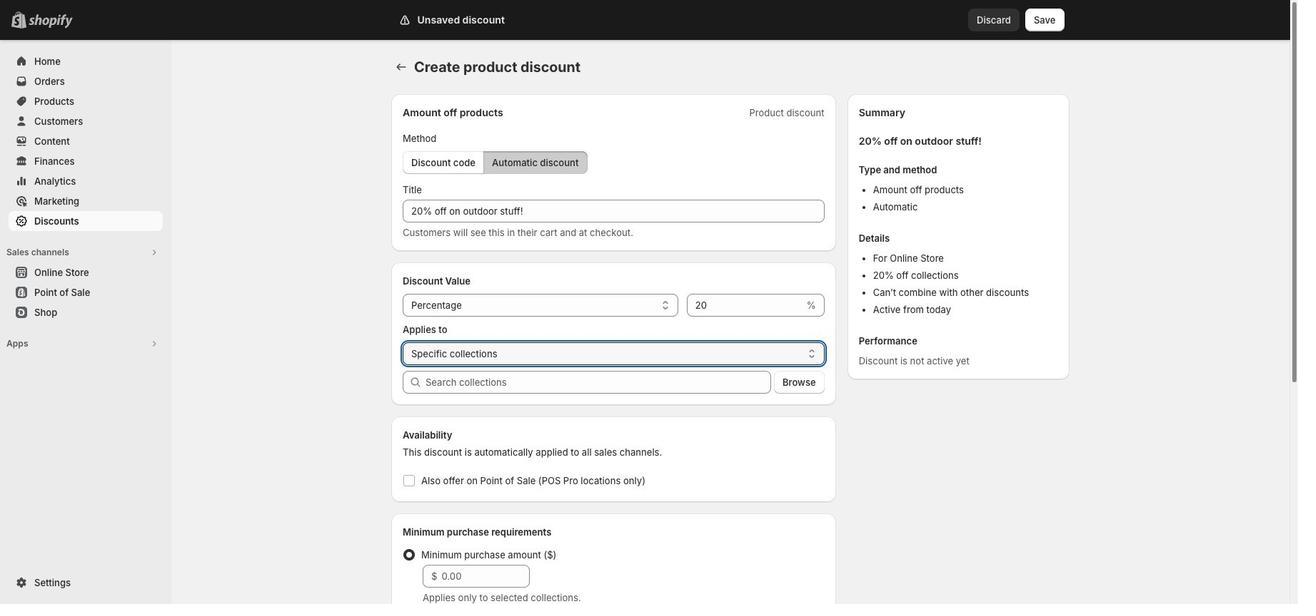 Task type: describe. For each thing, give the bounding box(es) containing it.
0.00 text field
[[442, 566, 530, 588]]

Search collections text field
[[426, 371, 771, 394]]



Task type: vqa. For each thing, say whether or not it's contained in the screenshot.
Collections
no



Task type: locate. For each thing, give the bounding box(es) containing it.
shopify image
[[29, 14, 73, 29]]

None text field
[[687, 294, 804, 317]]

None text field
[[403, 200, 824, 223]]



